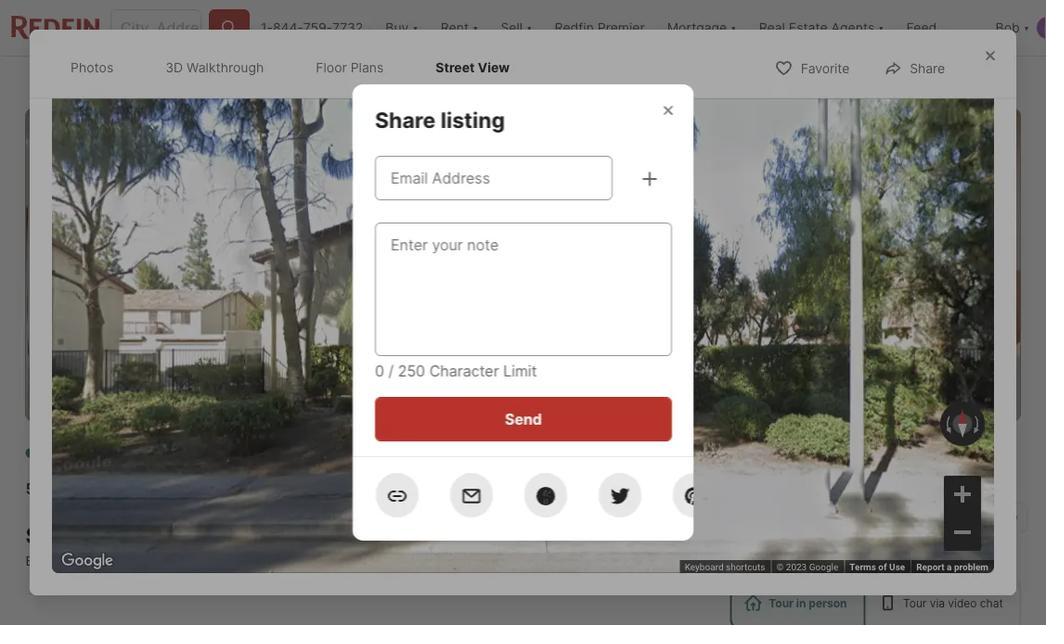 Task type: describe. For each thing, give the bounding box(es) containing it.
3d inside tab
[[165, 59, 183, 75]]

via
[[930, 598, 945, 611]]

©
[[777, 562, 784, 574]]

walkthrough for 3d walkthrough button
[[103, 380, 184, 396]]

Email Address text field
[[391, 167, 597, 189]]

history
[[475, 75, 517, 90]]

schools tab
[[538, 60, 628, 105]]

redfin
[[555, 20, 594, 36]]

oct for 26
[[956, 536, 980, 550]]

street view inside button
[[383, 380, 456, 396]]

feed
[[907, 20, 937, 36]]

share listing
[[375, 107, 505, 133]]

a
[[947, 562, 952, 574]]

street inside button
[[383, 380, 422, 396]]

-
[[108, 446, 114, 462]]

5720 owensmouth ave #163 , woodland hills , ca 91367
[[26, 480, 424, 498]]

problem
[[955, 562, 989, 574]]

google
[[810, 562, 839, 574]]

tax
[[452, 75, 471, 90]]

x-
[[870, 74, 883, 90]]

1 , from the left
[[235, 480, 240, 498]]

chat
[[981, 598, 1004, 611]]

overview tab
[[149, 60, 251, 105]]

thursday
[[938, 486, 998, 499]]

photos
[[946, 380, 990, 396]]

share listing dialog containing share listing
[[352, 85, 716, 541]]

tour via video chat
[[904, 598, 1004, 611]]

street view button
[[342, 370, 472, 407]]

25
[[859, 502, 893, 534]]

this
[[813, 444, 853, 470]]

beds
[[281, 551, 316, 570]]

tour in person
[[769, 598, 847, 611]]

wednesday
[[841, 486, 910, 499]]

sale & tax history tab
[[390, 60, 538, 105]]

2 horizontal spatial share
[[970, 74, 1005, 90]]

terms
[[850, 562, 877, 574]]

tuesday 24 oct
[[758, 486, 809, 550]]

redfin
[[108, 129, 148, 143]]

895 sq ft
[[449, 523, 491, 570]]

City, Address, School, Agent, ZIP search field
[[111, 9, 202, 46]]

out
[[883, 74, 905, 90]]

baths
[[361, 551, 401, 570]]

share button down feed
[[869, 49, 961, 87]]

plans inside tab
[[351, 59, 384, 75]]

keyboard shortcuts
[[685, 562, 766, 574]]

list box containing tour in person
[[730, 580, 1021, 626]]

0 / 250 character limit
[[375, 362, 537, 380]]

tuesday
[[758, 486, 809, 499]]

tour via video chat option
[[866, 580, 1021, 626]]

use
[[890, 562, 906, 574]]

oct for 24
[[772, 536, 796, 550]]

get
[[123, 553, 146, 569]]

floor plans inside floor plans tab
[[316, 59, 384, 75]]

1.5 baths
[[361, 523, 401, 570]]

2 beds
[[281, 523, 316, 570]]

terms of use link
[[850, 562, 906, 574]]

property
[[271, 75, 325, 90]]

submit search image
[[220, 19, 239, 37]]

keyboard
[[685, 562, 724, 574]]

google image
[[57, 550, 118, 574]]

1 horizontal spatial share
[[910, 61, 945, 76]]

map entry image
[[578, 444, 702, 567]]

250
[[398, 362, 425, 380]]

listed
[[48, 129, 87, 143]]

1-844-759-7732
[[261, 20, 363, 36]]

plans inside button
[[284, 380, 318, 396]]

premier
[[598, 20, 645, 36]]

favorite button for street view
[[759, 49, 866, 87]]

keyboard shortcuts button
[[685, 561, 766, 574]]

share listing dialog containing photos
[[30, 30, 1017, 596]]

ca
[[355, 480, 376, 498]]

photos
[[71, 59, 113, 75]]

floor inside tab
[[316, 59, 347, 75]]

view inside "street view" button
[[425, 380, 456, 396]]

property details tab
[[251, 60, 390, 105]]

report a problem
[[917, 562, 989, 574]]

wednesday 25 oct
[[841, 486, 910, 550]]

2
[[281, 523, 294, 549]]

1.5
[[361, 523, 390, 549]]

tab list for street view's the favorite button
[[52, 41, 543, 94]]

go
[[730, 444, 760, 470]]

redfin premier
[[555, 20, 645, 36]]

person
[[809, 598, 847, 611]]

3d walkthrough inside button
[[82, 380, 184, 396]]

1-844-759-7732 link
[[261, 20, 363, 36]]

for
[[42, 446, 68, 462]]

ft
[[472, 552, 486, 570]]

listed by redfin
[[48, 129, 148, 143]]

floor inside button
[[249, 380, 281, 396]]

thursday 26 oct
[[938, 486, 998, 550]]

est.
[[26, 553, 48, 569]]

3d walkthrough tab
[[151, 45, 279, 91]]

35
[[927, 380, 943, 396]]



Task type: locate. For each thing, give the bounding box(es) containing it.
approved
[[176, 553, 236, 569]]

3d walkthrough down submit search image
[[165, 59, 264, 75]]

floor
[[316, 59, 347, 75], [249, 380, 281, 396]]

1 horizontal spatial view
[[478, 59, 510, 75]]

oct up terms of use
[[864, 536, 888, 550]]

1 horizontal spatial tour
[[904, 598, 927, 611]]

3d down "city, address, school, agent, zip" search field
[[165, 59, 183, 75]]

1 vertical spatial walkthrough
[[103, 380, 184, 396]]

0 horizontal spatial tour
[[769, 598, 794, 611]]

0 horizontal spatial floor
[[249, 380, 281, 396]]

0 vertical spatial street view
[[436, 59, 510, 75]]

terms of use
[[850, 562, 906, 574]]

share button
[[869, 49, 961, 87], [928, 62, 1021, 100]]

baths link
[[361, 551, 401, 570]]

view right tax
[[478, 59, 510, 75]]

, left the ca
[[347, 480, 351, 498]]

tour inside option
[[769, 598, 794, 611]]

ave
[[168, 480, 195, 498]]

oct inside thursday 26 oct
[[956, 536, 980, 550]]

1 vertical spatial street
[[383, 380, 422, 396]]

759-
[[303, 20, 332, 36]]

go tour this home
[[730, 444, 916, 470]]

plans
[[351, 59, 384, 75], [284, 380, 318, 396]]

tour
[[765, 444, 808, 470]]

$4,545
[[52, 553, 96, 569]]

limit
[[503, 362, 537, 380]]

pre-
[[149, 553, 176, 569]]

feed button
[[896, 0, 985, 56]]

view inside street view tab
[[478, 59, 510, 75]]

1 horizontal spatial ,
[[347, 480, 351, 498]]

of
[[879, 562, 887, 574]]

street view inside tab
[[436, 59, 510, 75]]

&
[[440, 75, 449, 90]]

2 , from the left
[[347, 480, 351, 498]]

share button down feed button
[[928, 62, 1021, 100]]

active
[[117, 446, 163, 462]]

favorite button for sale & tax history
[[714, 62, 821, 100]]

0 horizontal spatial walkthrough
[[103, 380, 184, 396]]

overview
[[169, 75, 230, 90]]

oct inside wednesday 25 oct
[[864, 536, 888, 550]]

5720
[[26, 480, 64, 498]]

2 oct from the left
[[864, 536, 888, 550]]

walkthrough inside button
[[103, 380, 184, 396]]

5720 owensmouth ave #163, woodland hills, ca 91367 image
[[26, 109, 520, 422], [527, 109, 770, 422], [778, 109, 1021, 422]]

search
[[83, 75, 128, 90]]

0 vertical spatial 3d
[[165, 59, 183, 75]]

35 photos button
[[885, 370, 1006, 407]]

2023
[[786, 562, 807, 574]]

1 vertical spatial 3d walkthrough
[[82, 380, 184, 396]]

oct down 26
[[956, 536, 980, 550]]

0 horizontal spatial plans
[[284, 380, 318, 396]]

3d walkthrough up active
[[82, 380, 184, 396]]

street
[[436, 59, 475, 75], [383, 380, 422, 396]]

0 vertical spatial 3d walkthrough
[[165, 59, 264, 75]]

2 tour from the left
[[904, 598, 927, 611]]

24
[[766, 502, 801, 534]]

2 horizontal spatial oct
[[956, 536, 980, 550]]

1 vertical spatial view
[[425, 380, 456, 396]]

for sale - active
[[42, 446, 163, 462]]

1 horizontal spatial oct
[[864, 536, 888, 550]]

share listing element
[[375, 85, 527, 133]]

1 horizontal spatial 3d
[[165, 59, 183, 75]]

oct inside tuesday 24 oct
[[772, 536, 796, 550]]

sale
[[410, 75, 437, 90]]

1 vertical spatial floor plans
[[249, 380, 318, 396]]

walkthrough down submit search image
[[187, 59, 264, 75]]

share down sale
[[375, 107, 435, 133]]

0 vertical spatial floor plans
[[316, 59, 384, 75]]

1 tour from the left
[[769, 598, 794, 611]]

street inside tab
[[436, 59, 475, 75]]

tour left via
[[904, 598, 927, 611]]

tour for tour in person
[[769, 598, 794, 611]]

by
[[90, 129, 105, 143]]

share
[[910, 61, 945, 76], [970, 74, 1005, 90], [375, 107, 435, 133]]

woodland
[[243, 480, 313, 498]]

1 horizontal spatial walkthrough
[[187, 59, 264, 75]]

search link
[[46, 72, 128, 94]]

1 vertical spatial floor
[[249, 380, 281, 396]]

/mo
[[96, 553, 120, 569]]

0 vertical spatial floor
[[316, 59, 347, 75]]

1 horizontal spatial plans
[[351, 59, 384, 75]]

3d walkthrough
[[165, 59, 264, 75], [82, 380, 184, 396]]

, left woodland
[[235, 480, 240, 498]]

listing
[[440, 107, 505, 133]]

1 horizontal spatial floor
[[316, 59, 347, 75]]

walkthrough inside tab
[[187, 59, 264, 75]]

tour inside option
[[904, 598, 927, 611]]

get pre-approved link
[[123, 553, 236, 569]]

redfin premier button
[[544, 0, 656, 56]]

property details
[[271, 75, 369, 90]]

Enter your note text field
[[391, 234, 656, 345]]

0 vertical spatial street
[[436, 59, 475, 75]]

view
[[478, 59, 510, 75], [425, 380, 456, 396]]

share right out
[[910, 61, 945, 76]]

tour left in
[[769, 598, 794, 611]]

3d walkthrough button
[[40, 370, 200, 407]]

tab list inside share listing dialog
[[52, 41, 543, 94]]

street view tab
[[421, 45, 525, 91]]

listed by redfin link
[[26, 109, 520, 425]]

2 5720 owensmouth ave #163, woodland hills, ca 91367 image from the left
[[527, 109, 770, 422]]

next image
[[999, 503, 1029, 533]]

walkthrough
[[187, 59, 264, 75], [103, 380, 184, 396]]

send button
[[375, 397, 672, 442]]

oct down 24 on the right of the page
[[772, 536, 796, 550]]

7732
[[332, 20, 363, 36]]

tour for tour via video chat
[[904, 598, 927, 611]]

2 horizontal spatial 5720 owensmouth ave #163, woodland hills, ca 91367 image
[[778, 109, 1021, 422]]

walkthrough for tab list containing photos
[[187, 59, 264, 75]]

floor plans inside button
[[249, 380, 318, 396]]

0 horizontal spatial share
[[375, 107, 435, 133]]

tab list
[[52, 41, 543, 94], [26, 57, 643, 105]]

tour
[[769, 598, 794, 611], [904, 598, 927, 611]]

sq
[[449, 552, 468, 570]]

sale
[[72, 446, 104, 462]]

3d walkthrough inside tab
[[165, 59, 264, 75]]

schools
[[559, 75, 607, 90]]

owensmouth
[[67, 480, 165, 498]]

0 horizontal spatial oct
[[772, 536, 796, 550]]

0 horizontal spatial 3d
[[82, 380, 100, 396]]

3d up sale
[[82, 380, 100, 396]]

844-
[[273, 20, 303, 36]]

walkthrough up active
[[103, 380, 184, 396]]

oct for 25
[[864, 536, 888, 550]]

report
[[917, 562, 945, 574]]

tour in person option
[[730, 580, 866, 626]]

3 5720 owensmouth ave #163, woodland hills, ca 91367 image from the left
[[778, 109, 1021, 422]]

1 vertical spatial 3d
[[82, 380, 100, 396]]

91367
[[380, 480, 424, 498]]

0 horizontal spatial view
[[425, 380, 456, 396]]

active link
[[117, 446, 163, 462]]

35 photos
[[927, 380, 990, 396]]

photos tab
[[56, 45, 128, 91]]

0 horizontal spatial ,
[[235, 480, 240, 498]]

1 vertical spatial plans
[[284, 380, 318, 396]]

character
[[429, 362, 499, 380]]

0 vertical spatial view
[[478, 59, 510, 75]]

view right the /
[[425, 380, 456, 396]]

favorite button
[[759, 49, 866, 87], [714, 62, 821, 100]]

x-out button
[[828, 62, 921, 100]]

1 vertical spatial street view
[[383, 380, 456, 396]]

3d inside button
[[82, 380, 100, 396]]

3 oct from the left
[[956, 536, 980, 550]]

plans left 0
[[284, 380, 318, 396]]

/
[[388, 362, 393, 380]]

send
[[505, 410, 542, 429]]

share down feed button
[[970, 74, 1005, 90]]

street view
[[436, 59, 510, 75], [383, 380, 456, 396]]

details
[[328, 75, 369, 90]]

1 oct from the left
[[772, 536, 796, 550]]

share listing dialog
[[30, 30, 1017, 596], [352, 85, 716, 541]]

0 vertical spatial walkthrough
[[187, 59, 264, 75]]

0 horizontal spatial 5720 owensmouth ave #163, woodland hills, ca 91367 image
[[26, 109, 520, 422]]

tab list containing photos
[[52, 41, 543, 94]]

$549,000 est. $4,545 /mo get pre-approved
[[26, 523, 236, 569]]

report a problem link
[[917, 562, 989, 574]]

video
[[949, 598, 977, 611]]

plans down the 7732
[[351, 59, 384, 75]]

26
[[950, 502, 985, 534]]

0 vertical spatial plans
[[351, 59, 384, 75]]

favorite
[[801, 61, 850, 76], [756, 74, 805, 90]]

tab list for sale & tax history the favorite button
[[26, 57, 643, 105]]

1 horizontal spatial street
[[436, 59, 475, 75]]

home
[[858, 444, 916, 470]]

1 horizontal spatial 5720 owensmouth ave #163, woodland hills, ca 91367 image
[[527, 109, 770, 422]]

shortcuts
[[726, 562, 766, 574]]

#163
[[199, 480, 235, 498]]

1-
[[261, 20, 273, 36]]

$549,000
[[26, 523, 131, 549]]

,
[[235, 480, 240, 498], [347, 480, 351, 498]]

list box
[[730, 580, 1021, 626]]

None button
[[742, 474, 826, 562], [833, 475, 918, 561], [925, 475, 1010, 561], [742, 474, 826, 562], [833, 475, 918, 561], [925, 475, 1010, 561]]

sale & tax history
[[410, 75, 517, 90]]

x-out
[[870, 74, 905, 90]]

1 5720 owensmouth ave #163, woodland hills, ca 91367 image from the left
[[26, 109, 520, 422]]

0 horizontal spatial street
[[383, 380, 422, 396]]

floor plans tab
[[301, 45, 399, 91]]

tab list containing search
[[26, 57, 643, 105]]



Task type: vqa. For each thing, say whether or not it's contained in the screenshot.
Update Types All to the bottom
no



